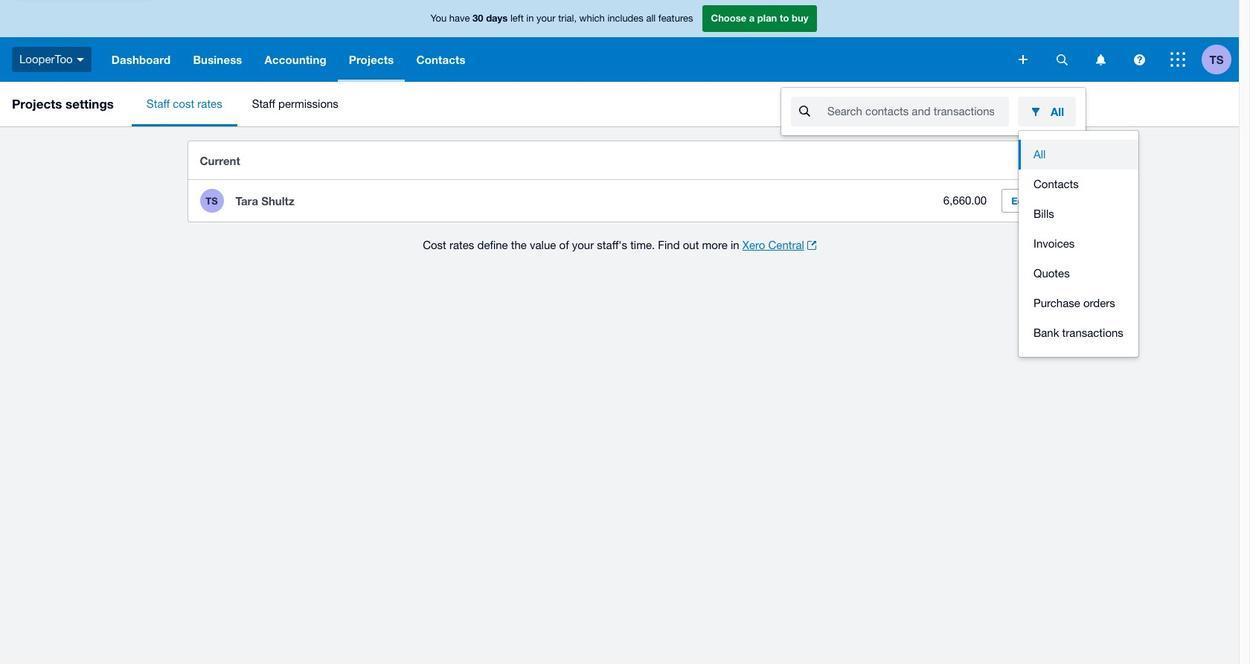 Task type: locate. For each thing, give the bounding box(es) containing it.
value
[[530, 239, 556, 252]]

0 vertical spatial in
[[527, 13, 534, 24]]

0 horizontal spatial contacts
[[416, 53, 466, 66]]

None search field
[[791, 96, 1009, 127]]

svg image
[[1096, 54, 1106, 65], [1019, 55, 1028, 64], [76, 58, 84, 62]]

6,660.00
[[944, 194, 987, 207]]

0 horizontal spatial rates
[[198, 98, 222, 110]]

all inside all button
[[1034, 148, 1046, 161]]

contacts inside button
[[1034, 178, 1079, 191]]

contacts
[[416, 53, 466, 66], [1034, 178, 1079, 191]]

0 horizontal spatial ts
[[206, 195, 218, 207]]

0 horizontal spatial in
[[527, 13, 534, 24]]

all button
[[1018, 97, 1076, 127]]

loopertoo
[[19, 53, 73, 65]]

contacts button
[[1019, 170, 1139, 199]]

1 vertical spatial projects
[[12, 96, 62, 112]]

choose
[[711, 12, 747, 24]]

in inside you have 30 days left in your trial, which includes all features
[[527, 13, 534, 24]]

your inside you have 30 days left in your trial, which includes all features
[[537, 13, 556, 24]]

0 horizontal spatial svg image
[[76, 58, 84, 62]]

your for trial,
[[537, 13, 556, 24]]

list box
[[1019, 131, 1139, 357]]

list box containing all
[[1019, 131, 1139, 357]]

1 horizontal spatial staff
[[252, 98, 275, 110]]

purchase orders button
[[1019, 289, 1139, 319]]

1 horizontal spatial in
[[731, 239, 740, 252]]

projects inside popup button
[[349, 53, 394, 66]]

0 vertical spatial your
[[537, 13, 556, 24]]

rates
[[198, 98, 222, 110], [450, 239, 474, 252]]

staff cost rates link
[[132, 82, 237, 127]]

trial,
[[558, 13, 577, 24]]

staff
[[147, 98, 170, 110], [252, 98, 275, 110]]

0 horizontal spatial projects
[[12, 96, 62, 112]]

1 horizontal spatial your
[[572, 239, 594, 252]]

staff permissions link
[[237, 82, 353, 127]]

ts
[[1210, 52, 1224, 66], [206, 195, 218, 207]]

staff for staff cost rates
[[147, 98, 170, 110]]

contacts down you
[[416, 53, 466, 66]]

0 vertical spatial ts
[[1210, 52, 1224, 66]]

plan
[[758, 12, 777, 24]]

1 horizontal spatial rates
[[450, 239, 474, 252]]

quotes button
[[1019, 259, 1139, 289]]

in
[[527, 13, 534, 24], [731, 239, 740, 252]]

purchase orders
[[1034, 297, 1116, 310]]

30
[[473, 12, 484, 24]]

bank transactions button
[[1019, 319, 1139, 348]]

1 horizontal spatial contacts
[[1034, 178, 1079, 191]]

ts inside popup button
[[1210, 52, 1224, 66]]

2 staff from the left
[[252, 98, 275, 110]]

all down all popup button
[[1034, 148, 1046, 161]]

banner containing ts
[[0, 0, 1239, 135]]

invoices button
[[1019, 229, 1139, 259]]

staff left permissions
[[252, 98, 275, 110]]

0 horizontal spatial your
[[537, 13, 556, 24]]

svg image
[[1171, 52, 1186, 67], [1057, 54, 1068, 65], [1134, 54, 1145, 65]]

2 horizontal spatial svg image
[[1096, 54, 1106, 65]]

projects for projects settings
[[12, 96, 62, 112]]

1 vertical spatial contacts
[[1034, 178, 1079, 191]]

all
[[1051, 105, 1064, 118], [1034, 148, 1046, 161]]

projects left contacts popup button
[[349, 53, 394, 66]]

of
[[559, 239, 569, 252]]

xero
[[743, 239, 765, 252]]

banner
[[0, 0, 1239, 135]]

your left trial,
[[537, 13, 556, 24]]

projects button
[[338, 37, 405, 82]]

contacts up bills
[[1034, 178, 1079, 191]]

1 vertical spatial your
[[572, 239, 594, 252]]

0 vertical spatial projects
[[349, 53, 394, 66]]

bills
[[1034, 208, 1055, 220]]

business button
[[182, 37, 254, 82]]

your
[[537, 13, 556, 24], [572, 239, 594, 252]]

1 horizontal spatial projects
[[349, 53, 394, 66]]

group containing all
[[1019, 131, 1139, 357]]

0 vertical spatial all
[[1051, 105, 1064, 118]]

1 vertical spatial rates
[[450, 239, 474, 252]]

staff left cost
[[147, 98, 170, 110]]

all up all button
[[1051, 105, 1064, 118]]

0 horizontal spatial staff
[[147, 98, 170, 110]]

1 staff from the left
[[147, 98, 170, 110]]

1 vertical spatial ts
[[206, 195, 218, 207]]

left
[[511, 13, 524, 24]]

1 horizontal spatial all
[[1051, 105, 1064, 118]]

projects
[[349, 53, 394, 66], [12, 96, 62, 112]]

choose a plan to buy
[[711, 12, 809, 24]]

projects down loopertoo
[[12, 96, 62, 112]]

group
[[1019, 131, 1139, 357]]

in left the xero
[[731, 239, 740, 252]]

0 vertical spatial contacts
[[416, 53, 466, 66]]

more
[[702, 239, 728, 252]]

1 vertical spatial all
[[1034, 148, 1046, 161]]

1 horizontal spatial ts
[[1210, 52, 1224, 66]]

your right the of
[[572, 239, 594, 252]]

in right left
[[527, 13, 534, 24]]

staff's
[[597, 239, 628, 252]]

0 horizontal spatial all
[[1034, 148, 1046, 161]]

projects settings
[[12, 96, 114, 112]]



Task type: vqa. For each thing, say whether or not it's contained in the screenshot.
EASTERN
no



Task type: describe. For each thing, give the bounding box(es) containing it.
time.
[[631, 239, 655, 252]]

0 vertical spatial rates
[[198, 98, 222, 110]]

out
[[683, 239, 699, 252]]

edit
[[1012, 195, 1030, 207]]

permissions
[[278, 98, 339, 110]]

loopertoo button
[[0, 37, 100, 82]]

define
[[478, 239, 508, 252]]

bills button
[[1019, 199, 1139, 229]]

business
[[193, 53, 242, 66]]

quotes
[[1034, 267, 1070, 280]]

transactions
[[1063, 327, 1124, 339]]

cost
[[423, 239, 447, 252]]

days
[[486, 12, 508, 24]]

your for staff's
[[572, 239, 594, 252]]

svg image inside loopertoo popup button
[[76, 58, 84, 62]]

bank
[[1034, 327, 1060, 339]]

none search field inside 'all' group
[[791, 96, 1009, 127]]

accounting button
[[254, 37, 338, 82]]

2 horizontal spatial svg image
[[1171, 52, 1186, 67]]

a
[[749, 12, 755, 24]]

to
[[780, 12, 789, 24]]

includes
[[608, 13, 644, 24]]

all button
[[1019, 140, 1139, 170]]

features
[[659, 13, 693, 24]]

cost rates define the value of your staff's time. find out more in xero central
[[423, 239, 805, 252]]

find
[[658, 239, 680, 252]]

staff permissions
[[252, 98, 339, 110]]

projects for projects
[[349, 53, 394, 66]]

all group
[[782, 88, 1086, 135]]

0 horizontal spatial svg image
[[1057, 54, 1068, 65]]

which
[[580, 13, 605, 24]]

contacts button
[[405, 37, 477, 82]]

accounting
[[265, 53, 327, 66]]

all
[[646, 13, 656, 24]]

contacts inside popup button
[[416, 53, 466, 66]]

current
[[200, 154, 240, 167]]

have
[[449, 13, 470, 24]]

xero central link
[[743, 237, 816, 255]]

1 vertical spatial in
[[731, 239, 740, 252]]

orders
[[1084, 297, 1116, 310]]

tara shultz
[[236, 194, 295, 208]]

staff for staff permissions
[[252, 98, 275, 110]]

cost
[[173, 98, 194, 110]]

you have 30 days left in your trial, which includes all features
[[431, 12, 693, 24]]

1 horizontal spatial svg image
[[1019, 55, 1028, 64]]

dashboard link
[[100, 37, 182, 82]]

all inside all popup button
[[1051, 105, 1064, 118]]

shultz
[[261, 194, 295, 208]]

central
[[769, 239, 805, 252]]

bank transactions
[[1034, 327, 1124, 339]]

you
[[431, 13, 447, 24]]

Search contacts and transactions search field
[[826, 98, 1009, 126]]

settings
[[66, 96, 114, 112]]

invoices
[[1034, 237, 1075, 250]]

tara
[[236, 194, 258, 208]]

ts button
[[1202, 37, 1239, 82]]

buy
[[792, 12, 809, 24]]

1 horizontal spatial svg image
[[1134, 54, 1145, 65]]

purchase
[[1034, 297, 1081, 310]]

the
[[511, 239, 527, 252]]

dashboard
[[111, 53, 171, 66]]

edit button
[[1002, 189, 1040, 213]]

staff cost rates
[[147, 98, 222, 110]]



